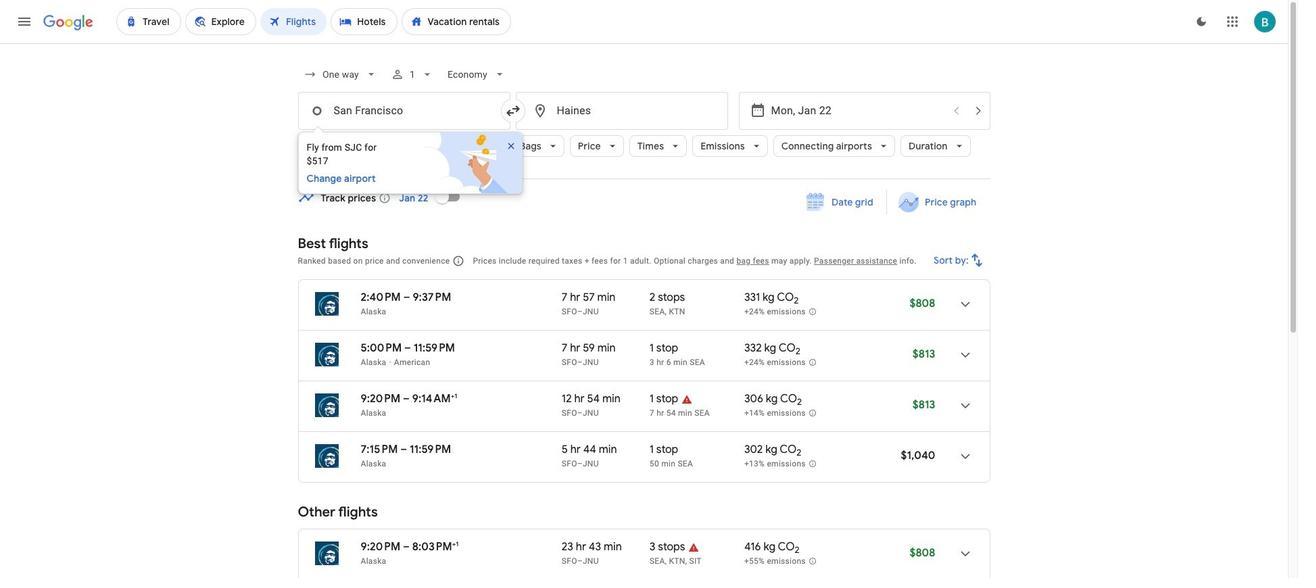 Task type: locate. For each thing, give the bounding box(es) containing it.
0 vertical spatial 808 us dollars text field
[[910, 297, 936, 311]]

Arrival time: 11:59 PM. text field
[[414, 342, 455, 355], [410, 443, 451, 457]]

808 US dollars text field
[[910, 297, 936, 311], [910, 547, 936, 560]]

2 813 us dollars text field from the top
[[913, 398, 936, 412]]

808 us dollars text field left flight details. leaves san francisco international airport (sfo) at 9:20 pm on monday, january 22 and arrives at juneau international airport (jnu) at 8:03 pm on tuesday, january 23. "icon"
[[910, 547, 936, 560]]

813 us dollars text field for flight details. leaves san francisco international airport (sfo) at 9:20 pm on monday, january 22 and arrives at juneau international airport (jnu) at 9:14 am on tuesday, january 23. image
[[913, 398, 936, 412]]

leaves san francisco international airport (sfo) at 7:15 pm on monday, january 22 and arrives at juneau international airport (jnu) at 11:59 pm on monday, january 22. element
[[361, 443, 451, 457]]

813 us dollars text field for flight details. leaves san francisco international airport (sfo) at 5:00 pm on monday, january 22 and arrives at juneau international airport (jnu) at 11:59 pm on monday, january 22. icon at the bottom right of page
[[913, 348, 936, 361]]

1 1 stop flight. element from the top
[[650, 342, 679, 357]]

0 vertical spatial 1 stop flight. element
[[650, 342, 679, 357]]

808 us dollars text field for flight details. leaves san francisco international airport (sfo) at 2:40 pm on monday, january 22 and arrives at juneau international airport (jnu) at 9:37 pm on monday, january 22. icon
[[910, 297, 936, 311]]

1 stop flight. element for total duration 7 hr 59 min. "element"
[[650, 342, 679, 357]]

main menu image
[[16, 14, 32, 30]]

2 808 us dollars text field from the top
[[910, 547, 936, 560]]

Departure time: 5:00 PM. text field
[[361, 342, 402, 355]]

1 stop flight. element
[[650, 342, 679, 357], [650, 392, 679, 408], [650, 443, 679, 459]]

None text field
[[298, 92, 510, 130]]

main content
[[298, 181, 991, 578]]

813 us dollars text field left flight details. leaves san francisco international airport (sfo) at 5:00 pm on monday, january 22 and arrives at juneau international airport (jnu) at 11:59 pm on monday, january 22. icon at the bottom right of page
[[913, 348, 936, 361]]

2 stops flight. element
[[650, 291, 685, 306]]

1 808 us dollars text field from the top
[[910, 297, 936, 311]]

1 vertical spatial 813 us dollars text field
[[913, 398, 936, 412]]

1 vertical spatial arrival time: 11:59 pm. text field
[[410, 443, 451, 457]]

1 stop flight. element for the total duration 5 hr 44 min. element
[[650, 443, 679, 459]]

arrival time: 11:59 pm. text field right departure time: 7:15 pm. text field
[[410, 443, 451, 457]]

3 stops flight. element
[[650, 541, 686, 556]]

1 vertical spatial 808 us dollars text field
[[910, 547, 936, 560]]

1 vertical spatial 1 stop flight. element
[[650, 392, 679, 408]]

total duration 7 hr 59 min. element
[[562, 342, 650, 357]]

808 us dollars text field left flight details. leaves san francisco international airport (sfo) at 2:40 pm on monday, january 22 and arrives at juneau international airport (jnu) at 9:37 pm on monday, january 22. icon
[[910, 297, 936, 311]]

None search field
[[298, 58, 991, 194]]

flight details. leaves san francisco international airport (sfo) at 9:20 pm on monday, january 22 and arrives at juneau international airport (jnu) at 8:03 pm on tuesday, january 23. image
[[949, 538, 982, 570]]

813 us dollars text field left flight details. leaves san francisco international airport (sfo) at 9:20 pm on monday, january 22 and arrives at juneau international airport (jnu) at 9:14 am on tuesday, january 23. image
[[913, 398, 936, 412]]

0 vertical spatial arrival time: 11:59 pm. text field
[[414, 342, 455, 355]]

Departure time: 9:20 PM. text field
[[361, 392, 401, 406]]

0 vertical spatial 813 us dollars text field
[[913, 348, 936, 361]]

total duration 12 hr 54 min. element
[[562, 392, 650, 408]]

None text field
[[516, 92, 728, 130]]

flight details. leaves san francisco international airport (sfo) at 7:15 pm on monday, january 22 and arrives at juneau international airport (jnu) at 11:59 pm on monday, january 22. image
[[949, 440, 982, 473]]

arrival time: 11:59 pm. text field for leaves san francisco international airport (sfo) at 7:15 pm on monday, january 22 and arrives at juneau international airport (jnu) at 11:59 pm on monday, january 22. element
[[410, 443, 451, 457]]

1 813 us dollars text field from the top
[[913, 348, 936, 361]]

None field
[[298, 62, 383, 87], [443, 62, 512, 87], [298, 62, 383, 87], [443, 62, 512, 87]]

3 1 stop flight. element from the top
[[650, 443, 679, 459]]

leaves san francisco international airport (sfo) at 2:40 pm on monday, january 22 and arrives at juneau international airport (jnu) at 9:37 pm on monday, january 22. element
[[361, 291, 452, 304]]

learn more about ranking image
[[453, 255, 465, 267]]

Departure time: 7:15 PM. text field
[[361, 443, 398, 457]]

arrival time: 11:59 pm. text field up arrival time: 9:14 am on  tuesday, january 23. text field
[[414, 342, 455, 355]]

swap origin and destination. image
[[505, 103, 521, 119]]

leaves san francisco international airport (sfo) at 9:20 pm on monday, january 22 and arrives at juneau international airport (jnu) at 8:03 pm on tuesday, january 23. element
[[361, 540, 459, 554]]

2 vertical spatial 1 stop flight. element
[[650, 443, 679, 459]]

layover (1 of 2) is a 1 hr 25 min layover at seattle-tacoma international airport (sea) in seattle. layover (2 of 2) is a 55 min layover at ketchikan international airport (ktn) in ketchikan. element
[[650, 306, 738, 317]]

808 us dollars text field for flight details. leaves san francisco international airport (sfo) at 9:20 pm on monday, january 22 and arrives at juneau international airport (jnu) at 8:03 pm on tuesday, january 23. "icon"
[[910, 547, 936, 560]]

813 US dollars text field
[[913, 348, 936, 361], [913, 398, 936, 412]]



Task type: describe. For each thing, give the bounding box(es) containing it.
layover (1 of 3) is a 8 hr 36 min overnight layover at seattle-tacoma international airport (sea) in seattle. layover (2 of 3) is a 8 hr layover at ketchikan international airport (ktn) in ketchikan. layover (3 of 3) is a 48 min layover at sitka rocky gutierrez airport terminal building in sitka. element
[[650, 556, 738, 567]]

Arrival time: 9:37 PM. text field
[[413, 291, 452, 304]]

change appearance image
[[1186, 5, 1218, 38]]

1040 US dollars text field
[[901, 449, 936, 463]]

Departure time: 9:20 PM. text field
[[361, 541, 401, 554]]

close image
[[506, 141, 517, 152]]

2 1 stop flight. element from the top
[[650, 392, 679, 408]]

leaves san francisco international airport (sfo) at 5:00 pm on monday, january 22 and arrives at juneau international airport (jnu) at 11:59 pm on monday, january 22. element
[[361, 342, 455, 355]]

loading results progress bar
[[0, 43, 1289, 46]]

Arrival time: 9:14 AM on  Tuesday, January 23. text field
[[413, 392, 458, 406]]

Departure text field
[[772, 93, 945, 129]]

learn more about tracked prices image
[[379, 192, 391, 204]]

arrival time: 11:59 pm. text field for leaves san francisco international airport (sfo) at 5:00 pm on monday, january 22 and arrives at juneau international airport (jnu) at 11:59 pm on monday, january 22. element
[[414, 342, 455, 355]]

total duration 7 hr 57 min. element
[[562, 291, 650, 306]]

total duration 23 hr 43 min. element
[[562, 541, 650, 556]]

leaves san francisco international airport (sfo) at 9:20 pm on monday, january 22 and arrives at juneau international airport (jnu) at 9:14 am on tuesday, january 23. element
[[361, 392, 458, 406]]

Arrival time: 8:03 PM on  Tuesday, January 23. text field
[[413, 540, 459, 554]]

flight details. leaves san francisco international airport (sfo) at 5:00 pm on monday, january 22 and arrives at juneau international airport (jnu) at 11:59 pm on monday, january 22. image
[[949, 339, 982, 371]]

flight details. leaves san francisco international airport (sfo) at 9:20 pm on monday, january 22 and arrives at juneau international airport (jnu) at 9:14 am on tuesday, january 23. image
[[949, 390, 982, 422]]

total duration 5 hr 44 min. element
[[562, 443, 650, 459]]

find the best price region
[[298, 181, 991, 225]]

flight details. leaves san francisco international airport (sfo) at 2:40 pm on monday, january 22 and arrives at juneau international airport (jnu) at 9:37 pm on monday, january 22. image
[[949, 288, 982, 321]]

Departure time: 2:40 PM. text field
[[361, 291, 401, 304]]



Task type: vqa. For each thing, say whether or not it's contained in the screenshot.
Close icon
yes



